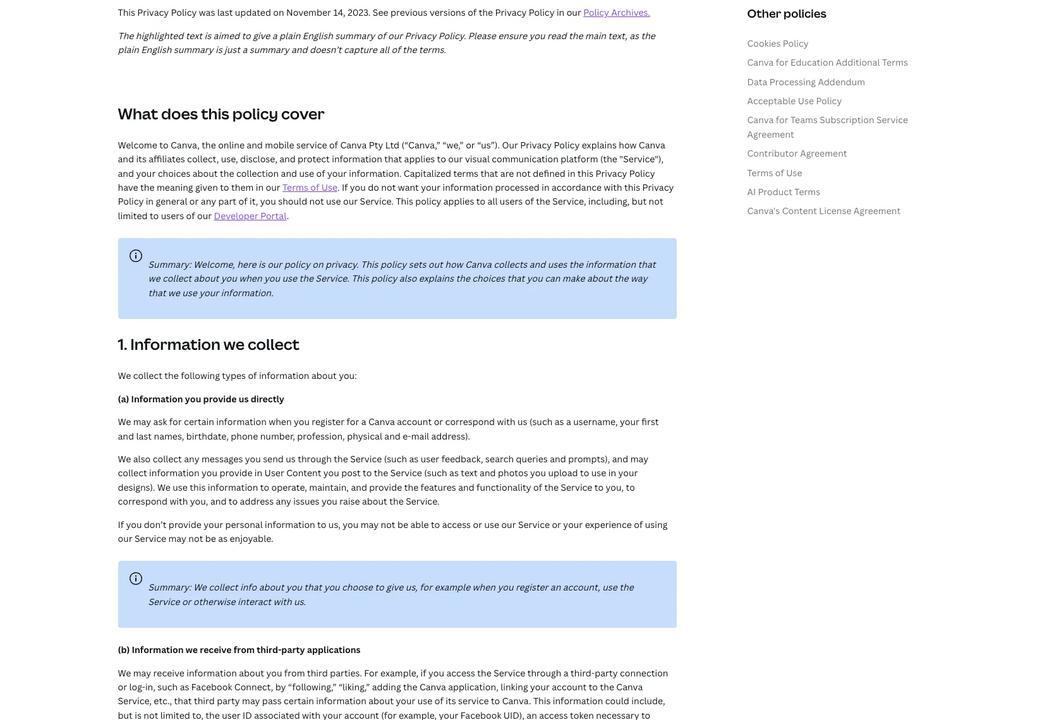Task type: locate. For each thing, give the bounding box(es) containing it.
1 horizontal spatial choices
[[473, 273, 505, 285]]

or up address).
[[434, 416, 443, 428]]

0 vertical spatial all
[[379, 44, 390, 56]]

info
[[240, 582, 257, 594]]

id
[[243, 710, 252, 721]]

highlighted
[[136, 30, 184, 42]]

use for bottom terms of use link
[[322, 181, 338, 193]]

as inside we may receive information about you from third parties. for example, if you access the service through a third-party connection or log-in, such as facebook connect, by "following," "liking," adding the canva application, linking your account to the canva service, etc., that third party may pass certain information about your use of its service to canva. this information could include, but is not limited to, the user id associated with your account (for example, your facebook uid), an access token necessary
[[180, 682, 189, 694]]

general
[[156, 196, 187, 208]]

provide up if you don't provide your personal information to us, you may not be able to access or use our service or your experience of using our service may not be as enjoyable.
[[369, 482, 402, 494]]

we collect the following types of information about you:
[[118, 370, 357, 382]]

you down maintain,
[[322, 496, 338, 508]]

1 vertical spatial us,
[[406, 582, 418, 594]]

choices down collects
[[473, 273, 505, 285]]

2 vertical spatial any
[[276, 496, 291, 508]]

2 horizontal spatial (such
[[530, 416, 553, 428]]

2 vertical spatial party
[[217, 696, 240, 708]]

its down application, in the bottom left of the page
[[446, 696, 456, 708]]

and up personal
[[210, 496, 227, 508]]

0 horizontal spatial be
[[205, 533, 216, 545]]

be left 'enjoyable.'
[[205, 533, 216, 545]]

.
[[338, 181, 340, 193], [287, 210, 289, 222]]

explains inside the welcome to canva, the online and mobile service of canva pty ltd ("canva," "we," or "us"). our privacy policy explains how canva and its affiliates collect, use, disclose, and protect information that applies to our visual communication platform (the "service"), and your choices about the collection and use of your information. capitalized terms that are not defined in this privacy policy have the meaning given to them in our
[[582, 139, 617, 151]]

as right such
[[180, 682, 189, 694]]

processed
[[495, 181, 540, 193]]

0 horizontal spatial on
[[273, 7, 284, 19]]

certain inside we may receive information about you from third parties. for example, if you access the service through a third-party connection or log-in, such as facebook connect, by "following," "liking," adding the canva application, linking your account to the canva service, etc., that third party may pass certain information about your use of its service to canva. this information could include, but is not limited to, the user id associated with your account (for example, your facebook uid), an access token necessary
[[284, 696, 314, 708]]

1 vertical spatial choices
[[473, 273, 505, 285]]

linking
[[501, 682, 528, 694]]

use inside we may receive information about you from third parties. for example, if you access the service through a third-party connection or log-in, such as facebook connect, by "following," "liking," adding the canva application, linking your account to the canva service, etc., that third party may pass certain information about your use of its service to canva. this information could include, but is not limited to, the user id associated with your account (for example, your facebook uid), an access token necessary
[[418, 696, 433, 708]]

this
[[118, 7, 135, 19], [396, 196, 413, 208], [361, 259, 378, 271], [352, 273, 369, 285], [534, 696, 551, 708]]

1 vertical spatial correspond
[[118, 496, 168, 508]]

of inside the we also collect any messages you send us through the service (such as user feedback, search queries and prompts), and may collect information you provide in user content you post to the service (such as text and photos you upload to use in your designs). we use this information to operate, maintain, and provide the features and functionality of the service to you, to correspond with you, and to address any issues you raise about the service.
[[534, 482, 543, 494]]

information up following
[[130, 334, 221, 355]]

of inside if you don't provide your personal information to us, you may not be able to access or use our service or your experience of using our service may not be as enjoyable.
[[634, 519, 643, 531]]

is
[[205, 30, 211, 42], [216, 44, 222, 56], [259, 259, 265, 271], [135, 710, 142, 721]]

canva inside summary: welcome, here is our policy on privacy. this policy sets out how canva collects and uses the information that we collect about you when you use the service. this policy also explains the choices that you can make about the way that we use your information.
[[465, 259, 492, 271]]

0 vertical spatial any
[[201, 196, 216, 208]]

(such up queries
[[530, 416, 553, 428]]

all down processed at top
[[488, 196, 498, 208]]

us right send
[[286, 453, 296, 465]]

profession,
[[297, 430, 345, 442]]

canva for teams subscription service agreement link
[[748, 114, 909, 140]]

ask
[[153, 416, 167, 428]]

access right 'able'
[[442, 519, 471, 531]]

about inside the we also collect any messages you send us through the service (such as user feedback, search queries and prompts), and may collect information you provide in user content you post to the service (such as text and photos you upload to use in your designs). we use this information to operate, maintain, and provide the features and functionality of the service to you, to correspond with you, and to address any issues you raise about the service.
[[362, 496, 388, 508]]

may inside we may ask for certain information when you register for a canva account or correspond with us (such as a username, your first and last names, birthdate, phone number, profession, physical and e-mail address).
[[133, 416, 151, 428]]

1 horizontal spatial user
[[421, 453, 440, 465]]

service. inside . if you do not want your information processed in accordance with this privacy policy in general or any part of it, you should not use our service. this policy applies to all users of the service, including, but not limited to users of our
[[360, 196, 394, 208]]

summary: we collect info about you that you choose to give us, for example when you register an account, use the service or otherwise interact with us.
[[148, 582, 634, 608]]

third
[[307, 667, 328, 679], [194, 696, 215, 708]]

0 horizontal spatial when
[[239, 273, 262, 285]]

if inside if you don't provide your personal information to us, you may not be able to access or use our service or your experience of using our service may not be as enjoyable.
[[118, 519, 124, 531]]

text,
[[608, 30, 628, 42]]

summary: inside summary: welcome, here is our policy on privacy. this policy sets out how canva collects and uses the information that we collect about you when you use the service. this policy also explains the choices that you can make about the way that we use your information.
[[148, 259, 191, 271]]

1 vertical spatial if
[[118, 519, 124, 531]]

that inside summary: we collect info about you that you choose to give us, for example when you register an account, use the service or otherwise interact with us.
[[304, 582, 322, 594]]

. if you do not want your information processed in accordance with this privacy policy in general or any part of it, you should not use our service. this policy applies to all users of the service, including, but not limited to users of our
[[118, 181, 674, 222]]

0 horizontal spatial last
[[136, 430, 152, 442]]

summary: inside summary: we collect info about you that you choose to give us, for example when you register an account, use the service or otherwise interact with us.
[[148, 582, 191, 594]]

is down log-
[[135, 710, 142, 721]]

applications
[[307, 644, 361, 656]]

text down feedback,
[[461, 468, 478, 480]]

1 horizontal spatial but
[[632, 196, 647, 208]]

1 horizontal spatial how
[[619, 139, 637, 151]]

platform
[[561, 153, 598, 165]]

your up the "experience"
[[619, 468, 638, 480]]

0 horizontal spatial choices
[[158, 167, 191, 179]]

summary:
[[148, 259, 191, 271], [148, 582, 191, 594]]

but right including,
[[632, 196, 647, 208]]

collect inside summary: we collect info about you that you choose to give us, for example when you register an account, use the service or otherwise interact with us.
[[209, 582, 238, 594]]

0 horizontal spatial receive
[[153, 667, 185, 679]]

your inside . if you do not want your information processed in accordance with this privacy policy in general or any part of it, you should not use our service. this policy applies to all users of the service, including, but not limited to users of our
[[421, 181, 441, 193]]

1 horizontal spatial content
[[783, 205, 818, 217]]

contributor agreement link
[[748, 147, 848, 159]]

service inside we may receive information about you from third parties. for example, if you access the service through a third-party connection or log-in, such as facebook connect, by "following," "liking," adding the canva application, linking your account to the canva service, etc., that third party may pass certain information about your use of its service to canva. this information could include, but is not limited to, the user id associated with your account (for example, your facebook uid), an access token necessary
[[494, 667, 526, 679]]

0 vertical spatial also
[[399, 273, 417, 285]]

0 horizontal spatial terms of use
[[283, 181, 338, 193]]

information
[[332, 153, 382, 165], [443, 181, 493, 193], [586, 259, 636, 271], [259, 370, 310, 382], [216, 416, 267, 428], [149, 468, 200, 480], [208, 482, 258, 494], [265, 519, 315, 531], [187, 667, 237, 679], [316, 696, 367, 708], [553, 696, 603, 708]]

0 horizontal spatial you,
[[190, 496, 208, 508]]

give down the updated
[[253, 30, 270, 42]]

1 horizontal spatial all
[[488, 196, 498, 208]]

third- inside we may receive information about you from third parties. for example, if you access the service through a third-party connection or log-in, such as facebook connect, by "following," "liking," adding the canva application, linking your account to the canva service, etc., that third party may pass certain information about your use of its service to canva. this information could include, but is not limited to, the user id associated with your account (for example, your facebook uid), an access token necessary
[[571, 667, 595, 679]]

with inside we may receive information about you from third parties. for example, if you access the service through a third-party connection or log-in, such as facebook connect, by "following," "liking," adding the canva application, linking your account to the canva service, etc., that third party may pass certain information about your use of its service to canva. this information could include, but is not limited to, the user id associated with your account (for example, your facebook uid), an access token necessary
[[302, 710, 321, 721]]

service down upload
[[561, 482, 593, 494]]

(b)
[[118, 644, 130, 656]]

information up address
[[208, 482, 258, 494]]

terms up should
[[283, 181, 309, 193]]

data processing addendum link
[[748, 76, 866, 88]]

"we,"
[[443, 139, 464, 151]]

for
[[776, 56, 789, 68], [776, 114, 789, 126], [169, 416, 182, 428], [347, 416, 359, 428], [420, 582, 433, 594]]

give inside the highlighted text is aimed to give a plain english summary of our privacy policy. please ensure you read the main text, as the plain english summary is just a summary and doesn't capture all of the terms.
[[253, 30, 270, 42]]

use,
[[221, 153, 238, 165]]

defined
[[533, 167, 566, 179]]

parties.
[[330, 667, 362, 679]]

1 vertical spatial register
[[516, 582, 548, 594]]

have
[[118, 181, 138, 193]]

read
[[548, 30, 567, 42]]

1 horizontal spatial if
[[342, 181, 348, 193]]

or inside summary: we collect info about you that you choose to give us, for example when you register an account, use the service or otherwise interact with us.
[[182, 596, 191, 608]]

its down welcome
[[136, 153, 147, 165]]

0 horizontal spatial us,
[[329, 519, 341, 531]]

0 horizontal spatial account
[[344, 710, 379, 721]]

0 vertical spatial explains
[[582, 139, 617, 151]]

0 horizontal spatial give
[[253, 30, 270, 42]]

service, down accordance at the top right of page
[[553, 196, 587, 208]]

on
[[273, 7, 284, 19], [313, 259, 323, 271]]

functionality
[[477, 482, 532, 494]]

1 horizontal spatial text
[[461, 468, 478, 480]]

0 vertical spatial terms of use link
[[748, 167, 803, 179]]

user
[[265, 468, 284, 480]]

(a)
[[118, 393, 129, 405]]

0 horizontal spatial service
[[297, 139, 327, 151]]

through
[[298, 453, 332, 465], [528, 667, 562, 679]]

0 vertical spatial applies
[[404, 153, 435, 165]]

0 vertical spatial agreement
[[748, 128, 795, 140]]

service up features
[[391, 468, 422, 480]]

doesn't
[[310, 44, 342, 56]]

for inside summary: we collect info about you that you choose to give us, for example when you register an account, use the service or otherwise interact with us.
[[420, 582, 433, 594]]

policy down have
[[118, 196, 144, 208]]

(such up features
[[424, 468, 447, 480]]

from up connect,
[[234, 644, 255, 656]]

text down the was
[[186, 30, 202, 42]]

use inside . if you do not want your information processed in accordance with this privacy policy in general or any part of it, you should not use our service. this policy applies to all users of the service, including, but not limited to users of our
[[326, 196, 341, 208]]

on inside summary: welcome, here is our policy on privacy. this policy sets out how canva collects and uses the information that we collect about you when you use the service. this policy also explains the choices that you can make about the way that we use your information.
[[313, 259, 323, 271]]

you left read
[[530, 30, 545, 42]]

0 horizontal spatial third-
[[257, 644, 282, 656]]

any down given
[[201, 196, 216, 208]]

and right features
[[459, 482, 475, 494]]

applies down terms
[[444, 196, 474, 208]]

0 vertical spatial an
[[551, 582, 561, 594]]

through inside we may receive information about you from third parties. for example, if you access the service through a third-party connection or log-in, such as facebook connect, by "following," "liking," adding the canva application, linking your account to the canva service, etc., that third party may pass certain information about your use of its service to canva. this information could include, but is not limited to, the user id associated with your account (for example, your facebook uid), an access token necessary
[[528, 667, 562, 679]]

1 vertical spatial when
[[269, 416, 292, 428]]

birthdate,
[[186, 430, 229, 442]]

correspond inside we may ask for certain information when you register for a canva account or correspond with us (such as a username, your first and last names, birthdate, phone number, profession, physical and e-mail address).
[[446, 416, 495, 428]]

0 vertical spatial its
[[136, 153, 147, 165]]

1 vertical spatial its
[[446, 696, 456, 708]]

and up disclose,
[[247, 139, 263, 151]]

facebook up to,
[[191, 682, 232, 694]]

provide right don't
[[169, 519, 202, 531]]

we for we may ask for certain information when you register for a canva account or correspond with us (such as a username, your first and last names, birthdate, phone number, profession, physical and e-mail address).
[[118, 416, 131, 428]]

1 vertical spatial facebook
[[461, 710, 502, 721]]

user down mail
[[421, 453, 440, 465]]

1 vertical spatial (such
[[384, 453, 407, 465]]

not down etc.,
[[144, 710, 158, 721]]

text inside the we also collect any messages you send us through the service (such as user feedback, search queries and prompts), and may collect information you provide in user content you post to the service (such as text and photos you upload to use in your designs). we use this information to operate, maintain, and provide the features and functionality of the service to you, to correspond with you, and to address any issues you raise about the service.
[[461, 468, 478, 480]]

when up "number,"
[[269, 416, 292, 428]]

0 horizontal spatial content
[[287, 468, 322, 480]]

uses
[[548, 259, 567, 271]]

0 horizontal spatial text
[[186, 30, 202, 42]]

0 vertical spatial service.
[[360, 196, 394, 208]]

sets
[[409, 259, 426, 271]]

your down application, in the bottom left of the page
[[439, 710, 459, 721]]

0 vertical spatial users
[[500, 196, 523, 208]]

or inside . if you do not want your information processed in accordance with this privacy policy in general or any part of it, you should not use our service. this policy applies to all users of the service, including, but not limited to users of our
[[190, 196, 199, 208]]

we up otherwise
[[193, 582, 207, 594]]

we inside we may ask for certain information when you register for a canva account or correspond with us (such as a username, your first and last names, birthdate, phone number, profession, physical and e-mail address).
[[118, 416, 131, 428]]

we inside summary: we collect info about you that you choose to give us, for example when you register an account, use the service or otherwise interact with us.
[[193, 582, 207, 594]]

associated
[[254, 710, 300, 721]]

when right example
[[473, 582, 496, 594]]

choices
[[158, 167, 191, 179], [473, 273, 505, 285]]

want
[[398, 181, 419, 193]]

summary up the "capture"
[[335, 30, 375, 42]]

this
[[201, 103, 229, 124], [578, 167, 594, 179], [625, 181, 641, 193], [190, 482, 206, 494]]

1 horizontal spatial us,
[[406, 582, 418, 594]]

1 horizontal spatial terms of use
[[748, 167, 803, 179]]

as right text,
[[630, 30, 639, 42]]

limited inside . if you do not want your information processed in accordance with this privacy policy in general or any part of it, you should not use our service. this policy applies to all users of the service, including, but not limited to users of our
[[118, 210, 148, 222]]

1 vertical spatial service.
[[316, 273, 350, 285]]

1 horizontal spatial service,
[[553, 196, 587, 208]]

its inside we may receive information about you from third parties. for example, if you access the service through a third-party connection or log-in, such as facebook connect, by "following," "liking," adding the canva application, linking your account to the canva service, etc., that third party may pass certain information about your use of its service to canva. this information could include, but is not limited to, the user id associated with your account (for example, your facebook uid), an access token necessary
[[446, 696, 456, 708]]

1 vertical spatial on
[[313, 259, 323, 271]]

1 vertical spatial an
[[527, 710, 537, 721]]

we may receive information about you from third parties. for example, if you access the service through a third-party connection or log-in, such as facebook connect, by "following," "liking," adding the canva application, linking your account to the canva service, etc., that third party may pass certain information about your use of its service to canva. this information could include, but is not limited to, the user id associated with your account (for example, your facebook uid), an access token necessary
[[118, 667, 676, 721]]

processing
[[770, 76, 816, 88]]

when down the here
[[239, 273, 262, 285]]

what does this policy cover
[[118, 103, 325, 124]]

summary
[[335, 30, 375, 42], [174, 44, 213, 56], [250, 44, 289, 56]]

use
[[299, 167, 314, 179], [326, 196, 341, 208], [282, 273, 297, 285], [182, 287, 197, 299], [592, 468, 607, 480], [173, 482, 188, 494], [485, 519, 500, 531], [603, 582, 618, 594], [418, 696, 433, 708]]

facebook
[[191, 682, 232, 694], [461, 710, 502, 721]]

policy up "education"
[[783, 37, 809, 49]]

1 horizontal spatial you,
[[606, 482, 624, 494]]

not inside we may receive information about you from third parties. for example, if you access the service through a third-party connection or log-in, such as facebook connect, by "following," "liking," adding the canva application, linking your account to the canva service, etc., that third party may pass certain information about your use of its service to canva. this information could include, but is not limited to, the user id associated with your account (for example, your facebook uid), an access token necessary
[[144, 710, 158, 721]]

with inside we may ask for certain information when you register for a canva account or correspond with us (such as a username, your first and last names, birthdate, phone number, profession, physical and e-mail address).
[[497, 416, 516, 428]]

2 horizontal spatial agreement
[[854, 205, 901, 217]]

1 horizontal spatial be
[[398, 519, 409, 531]]

1 horizontal spatial an
[[551, 582, 561, 594]]

the
[[118, 30, 134, 42]]

0 vertical spatial facebook
[[191, 682, 232, 694]]

last inside we may ask for certain information when you register for a canva account or correspond with us (such as a username, your first and last names, birthdate, phone number, profession, physical and e-mail address).
[[136, 430, 152, 442]]

1 vertical spatial use
[[787, 167, 803, 179]]

about up interact
[[259, 582, 284, 594]]

as inside we may ask for certain information when you register for a canva account or correspond with us (such as a username, your first and last names, birthdate, phone number, profession, physical and e-mail address).
[[555, 416, 564, 428]]

token
[[570, 710, 594, 721]]

your right 'linking' at bottom
[[530, 682, 550, 694]]

0 horizontal spatial all
[[379, 44, 390, 56]]

information inside we may ask for certain information when you register for a canva account or correspond with us (such as a username, your first and last names, birthdate, phone number, profession, physical and e-mail address).
[[216, 416, 267, 428]]

1 vertical spatial last
[[136, 430, 152, 442]]

or left log-
[[118, 682, 127, 694]]

send
[[263, 453, 284, 465]]

the inside summary: we collect info about you that you choose to give us, for example when you register an account, use the service or otherwise interact with us.
[[620, 582, 634, 594]]

canva.
[[502, 696, 531, 708]]

this inside we may receive information about you from third parties. for example, if you access the service through a third-party connection or log-in, such as facebook connect, by "following," "liking," adding the canva application, linking your account to the canva service, etc., that third party may pass certain information about your use of its service to canva. this information could include, but is not limited to, the user id associated with your account (for example, your facebook uid), an access token necessary
[[534, 696, 551, 708]]

service down don't
[[135, 533, 166, 545]]

terms of use link
[[748, 167, 803, 179], [283, 181, 338, 193]]

names,
[[154, 430, 184, 442]]

party up could
[[595, 667, 618, 679]]

to inside the highlighted text is aimed to give a plain english summary of our privacy policy. please ensure you read the main text, as the plain english summary is just a summary and doesn't capture all of the terms.
[[242, 30, 251, 42]]

correspond
[[446, 416, 495, 428], [118, 496, 168, 508]]

from inside we may receive information about you from third parties. for example, if you access the service through a third-party connection or log-in, such as facebook connect, by "following," "liking," adding the canva application, linking your account to the canva service, etc., that third party may pass certain information about your use of its service to canva. this information could include, but is not limited to, the user id associated with your account (for example, your facebook uid), an access token necessary
[[284, 667, 305, 679]]

account
[[397, 416, 432, 428], [552, 682, 587, 694], [344, 710, 379, 721]]

service inside summary: we collect info about you that you choose to give us, for example when you register an account, use the service or otherwise interact with us.
[[148, 596, 180, 608]]

0 vertical spatial .
[[338, 181, 340, 193]]

give inside summary: we collect info about you that you choose to give us, for example when you register an account, use the service or otherwise interact with us.
[[386, 582, 404, 594]]

1 vertical spatial limited
[[160, 710, 190, 721]]

1 horizontal spatial its
[[446, 696, 456, 708]]

1 vertical spatial all
[[488, 196, 498, 208]]

2 horizontal spatial summary
[[335, 30, 375, 42]]

register inside summary: we collect info about you that you choose to give us, for example when you register an account, use the service or otherwise interact with us.
[[516, 582, 548, 594]]

this inside the we also collect any messages you send us through the service (such as user feedback, search queries and prompts), and may collect information you provide in user content you post to the service (such as text and photos you upload to use in your designs). we use this information to operate, maintain, and provide the features and functionality of the service to you, to correspond with you, and to address any issues you raise about the service.
[[190, 482, 206, 494]]

connection
[[620, 667, 669, 679]]

other
[[748, 6, 782, 21]]

0 horizontal spatial applies
[[404, 153, 435, 165]]

1 vertical spatial from
[[284, 667, 305, 679]]

1 horizontal spatial users
[[500, 196, 523, 208]]

1 horizontal spatial terms of use link
[[748, 167, 803, 179]]

should
[[278, 196, 307, 208]]

provide inside if you don't provide your personal information to us, you may not be able to access or use our service or your experience of using our service may not be as enjoyable.
[[169, 519, 202, 531]]

service, down log-
[[118, 696, 152, 708]]

all inside . if you do not want your information processed in accordance with this privacy policy in general or any part of it, you should not use our service. this policy applies to all users of the service, including, but not limited to users of our
[[488, 196, 498, 208]]

third up '"following,"'
[[307, 667, 328, 679]]

this inside . if you do not want your information processed in accordance with this privacy policy in general or any part of it, you should not use our service. this policy applies to all users of the service, including, but not limited to users of our
[[396, 196, 413, 208]]

1 vertical spatial text
[[461, 468, 478, 480]]

terms of use link up should
[[283, 181, 338, 193]]

canva up physical
[[369, 416, 395, 428]]

following
[[181, 370, 220, 382]]

us, inside if you don't provide your personal information to us, you may not be able to access or use our service or your experience of using our service may not be as enjoyable.
[[329, 519, 341, 531]]

any down operate,
[[276, 496, 291, 508]]

give
[[253, 30, 270, 42], [386, 582, 404, 594]]

number,
[[260, 430, 295, 442]]

canva inside canva for teams subscription service agreement
[[748, 114, 774, 126]]

part
[[218, 196, 237, 208]]

terms.
[[419, 44, 446, 56]]

your down '"following,"'
[[323, 710, 342, 721]]

14,
[[333, 7, 346, 19]]

information down issues at left bottom
[[265, 519, 315, 531]]

0 horizontal spatial information.
[[221, 287, 274, 299]]

0 vertical spatial limited
[[118, 210, 148, 222]]

choices inside the welcome to canva, the online and mobile service of canva pty ltd ("canva," "we," or "us"). our privacy policy explains how canva and its affiliates collect, use, disclose, and protect information that applies to our visual communication platform (the "service"), and your choices about the collection and use of your information. capitalized terms that are not defined in this privacy policy have the meaning given to them in our
[[158, 167, 191, 179]]

our inside summary: welcome, here is our policy on privacy. this policy sets out how canva collects and uses the information that we collect about you when you use the service. this policy also explains the choices that you can make about the way that we use your information.
[[268, 259, 282, 271]]

1 horizontal spatial us
[[286, 453, 296, 465]]

("canva,"
[[402, 139, 441, 151]]

1 horizontal spatial third
[[307, 667, 328, 679]]

0 horizontal spatial any
[[184, 453, 200, 465]]

but
[[632, 196, 647, 208], [118, 710, 133, 721]]

your inside the we also collect any messages you send us through the service (such as user feedback, search queries and prompts), and may collect information you provide in user content you post to the service (such as text and photos you upload to use in your designs). we use this information to operate, maintain, and provide the features and functionality of the service to you, to correspond with you, and to address any issues you raise about the service.
[[619, 468, 638, 480]]

english down "highlighted"
[[141, 44, 172, 56]]

when inside summary: we collect info about you that you choose to give us, for example when you register an account, use the service or otherwise interact with us.
[[473, 582, 496, 594]]

1 vertical spatial you,
[[190, 496, 208, 508]]

user inside we may receive information about you from third parties. for example, if you access the service through a third-party connection or log-in, such as facebook connect, by "following," "liking," adding the canva application, linking your account to the canva service, etc., that third party may pass certain information about your use of its service to canva. this information could include, but is not limited to, the user id associated with your account (for example, your facebook uid), an access token necessary
[[222, 710, 241, 721]]

explains up (the at the right of the page
[[582, 139, 617, 151]]

service. down "privacy."
[[316, 273, 350, 285]]

our
[[567, 7, 582, 19], [388, 30, 403, 42], [449, 153, 463, 165], [266, 181, 280, 193], [343, 196, 358, 208], [197, 210, 212, 222], [268, 259, 282, 271], [502, 519, 516, 531], [118, 533, 133, 545]]

0 horizontal spatial from
[[234, 644, 255, 656]]

1 horizontal spatial .
[[338, 181, 340, 193]]

0 vertical spatial service
[[297, 139, 327, 151]]

policy.
[[439, 30, 466, 42]]

1 vertical spatial any
[[184, 453, 200, 465]]

in
[[557, 7, 565, 19], [568, 167, 576, 179], [256, 181, 264, 193], [542, 181, 550, 193], [146, 196, 154, 208], [255, 468, 263, 480], [609, 468, 617, 480]]

2 summary: from the top
[[148, 582, 191, 594]]

1 summary: from the top
[[148, 259, 191, 271]]

the highlighted text is aimed to give a plain english summary of our privacy policy. please ensure you read the main text, as the plain english summary is just a summary and doesn't capture all of the terms.
[[118, 30, 656, 56]]

us inside we may ask for certain information when you register for a canva account or correspond with us (such as a username, your first and last names, birthdate, phone number, profession, physical and e-mail address).
[[518, 416, 528, 428]]

(such inside we may ask for certain information when you register for a canva account or correspond with us (such as a username, your first and last names, birthdate, phone number, profession, physical and e-mail address).
[[530, 416, 553, 428]]

canva's content license agreement link
[[748, 205, 901, 217]]

user
[[421, 453, 440, 465], [222, 710, 241, 721]]

agreement right license
[[854, 205, 901, 217]]

us, down raise
[[329, 519, 341, 531]]

with inside summary: we collect info about you that you choose to give us, for example when you register an account, use the service or otherwise interact with us.
[[273, 596, 292, 608]]

through up 'linking' at bottom
[[528, 667, 562, 679]]

username,
[[574, 416, 618, 428]]

1 vertical spatial third-
[[571, 667, 595, 679]]

search
[[486, 453, 514, 465]]

canva inside we may ask for certain information when you register for a canva account or correspond with us (such as a username, your first and last names, birthdate, phone number, profession, physical and e-mail address).
[[369, 416, 395, 428]]

and left e-
[[385, 430, 401, 442]]

when inside we may ask for certain information when you register for a canva account or correspond with us (such as a username, your first and last names, birthdate, phone number, profession, physical and e-mail address).
[[269, 416, 292, 428]]

0 horizontal spatial also
[[133, 453, 151, 465]]

privacy.
[[326, 259, 359, 271]]

1 horizontal spatial information.
[[349, 167, 402, 179]]

you up the 'profession,'
[[294, 416, 310, 428]]

acceptable use policy
[[748, 95, 842, 107]]

1 vertical spatial account
[[552, 682, 587, 694]]

party up by
[[282, 644, 305, 656]]

also down sets
[[399, 273, 417, 285]]

you
[[530, 30, 545, 42], [350, 181, 366, 193], [260, 196, 276, 208], [221, 273, 237, 285], [264, 273, 280, 285], [527, 273, 543, 285], [185, 393, 201, 405], [294, 416, 310, 428], [245, 453, 261, 465], [202, 468, 218, 480], [324, 468, 339, 480], [531, 468, 546, 480], [322, 496, 338, 508], [126, 519, 142, 531], [343, 519, 359, 531], [286, 582, 302, 594], [324, 582, 340, 594], [498, 582, 514, 594], [266, 667, 282, 679], [429, 667, 445, 679]]

november
[[286, 7, 331, 19]]

your left personal
[[204, 519, 223, 531]]

and up upload
[[550, 453, 566, 465]]

privacy inside the highlighted text is aimed to give a plain english summary of our privacy policy. please ensure you read the main text, as the plain english summary is just a summary and doesn't capture all of the terms.
[[405, 30, 437, 42]]

0 vertical spatial account
[[397, 416, 432, 428]]

us down the we collect the following types of information about you:
[[239, 393, 249, 405]]

service up protect
[[297, 139, 327, 151]]

receive up such
[[153, 667, 185, 679]]

information. up do
[[349, 167, 402, 179]]

about
[[193, 167, 218, 179], [194, 273, 219, 285], [587, 273, 612, 285], [312, 370, 337, 382], [362, 496, 388, 508], [259, 582, 284, 594], [239, 667, 264, 679], [369, 696, 394, 708]]

as left username,
[[555, 416, 564, 428]]

terms of use link up product
[[748, 167, 803, 179]]

0 vertical spatial choices
[[158, 167, 191, 179]]

1 vertical spatial .
[[287, 210, 289, 222]]

0 horizontal spatial agreement
[[748, 128, 795, 140]]

1 vertical spatial explains
[[419, 273, 454, 285]]

or inside the welcome to canva, the online and mobile service of canva pty ltd ("canva," "we," or "us"). our privacy policy explains how canva and its affiliates collect, use, disclose, and protect information that applies to our visual communication platform (the "service"), and your choices about the collection and use of your information. capitalized terms that are not defined in this privacy policy have the meaning given to them in our
[[466, 139, 475, 151]]

example,
[[381, 667, 419, 679], [399, 710, 437, 721]]

you down portal
[[264, 273, 280, 285]]

applies inside the welcome to canva, the online and mobile service of canva pty ltd ("canva," "we," or "us"). our privacy policy explains how canva and its affiliates collect, use, disclose, and protect information that applies to our visual communication platform (the "service"), and your choices about the collection and use of your information. capitalized terms that are not defined in this privacy policy have the meaning given to them in our
[[404, 153, 435, 165]]

1 horizontal spatial receive
[[200, 644, 232, 656]]

1 horizontal spatial limited
[[160, 710, 190, 721]]

canva
[[748, 56, 774, 68], [748, 114, 774, 126], [340, 139, 367, 151], [639, 139, 666, 151], [465, 259, 492, 271], [369, 416, 395, 428], [420, 682, 446, 694], [617, 682, 643, 694]]

privacy
[[137, 7, 169, 19], [495, 7, 527, 19], [405, 30, 437, 42], [521, 139, 552, 151], [596, 167, 627, 179], [643, 181, 674, 193]]

use down data processing addendum link
[[798, 95, 814, 107]]

policy up platform
[[554, 139, 580, 151]]

summary right just
[[250, 44, 289, 56]]

prompts),
[[569, 453, 610, 465]]

2 horizontal spatial party
[[595, 667, 618, 679]]

0 horizontal spatial if
[[118, 519, 124, 531]]

third up to,
[[194, 696, 215, 708]]

0 vertical spatial use
[[798, 95, 814, 107]]

from up by
[[284, 667, 305, 679]]

this down "privacy."
[[352, 273, 369, 285]]



Task type: describe. For each thing, give the bounding box(es) containing it.
in up accordance at the top right of page
[[568, 167, 576, 179]]

you down following
[[185, 393, 201, 405]]

about left you:
[[312, 370, 337, 382]]

our down the welcome to canva, the online and mobile service of canva pty ltd ("canva," "we," or "us"). our privacy policy explains how canva and its affiliates collect, use, disclose, and protect information that applies to our visual communication platform (the "service"), and your choices about the collection and use of your information. capitalized terms that are not defined in this privacy policy have the meaning given to them in our
[[343, 196, 358, 208]]

not down "service"),
[[649, 196, 664, 208]]

"us").
[[477, 139, 500, 151]]

you left do
[[350, 181, 366, 193]]

provide down types
[[203, 393, 237, 405]]

to,
[[192, 710, 204, 721]]

maintain,
[[309, 482, 349, 494]]

online
[[218, 139, 245, 151]]

but inside we may receive information about you from third parties. for example, if you access the service through a third-party connection or log-in, such as facebook connect, by "following," "liking," adding the canva application, linking your account to the canva service, etc., that third party may pass certain information about your use of its service to canva. this information could include, but is not limited to, the user id associated with your account (for example, your facebook uid), an access token necessary
[[118, 710, 133, 721]]

contributor agreement
[[748, 147, 848, 159]]

this right does
[[201, 103, 229, 124]]

to inside summary: we collect info about you that you choose to give us, for example when you register an account, use the service or otherwise interact with us.
[[375, 582, 384, 594]]

the inside . if you do not want your information processed in accordance with this privacy policy in general or any part of it, you should not use our service. this policy applies to all users of the service, including, but not limited to users of our
[[536, 196, 551, 208]]

information inside if you don't provide your personal information to us, you may not be able to access or use our service or your experience of using our service may not be as enjoyable.
[[265, 519, 315, 531]]

you right example
[[498, 582, 514, 594]]

0 horizontal spatial summary
[[174, 44, 213, 56]]

and right prompts),
[[612, 453, 629, 465]]

what
[[118, 103, 158, 124]]

0 vertical spatial plain
[[279, 30, 301, 42]]

not right should
[[310, 196, 324, 208]]

your down protect
[[327, 167, 347, 179]]

information up the token
[[553, 696, 603, 708]]

collects
[[494, 259, 528, 271]]

about up connect,
[[239, 667, 264, 679]]

make
[[563, 273, 585, 285]]

not inside the welcome to canva, the online and mobile service of canva pty ltd ("canva," "we," or "us"). our privacy policy explains how canva and its affiliates collect, use, disclose, and protect information that applies to our visual communication platform (the "service"), and your choices about the collection and use of your information. capitalized terms that are not defined in this privacy policy have the meaning given to them in our
[[516, 167, 531, 179]]

don't
[[144, 519, 167, 531]]

about down welcome,
[[194, 273, 219, 285]]

use inside if you don't provide your personal information to us, you may not be able to access or use our service or your experience of using our service may not be as enjoyable.
[[485, 519, 500, 531]]

in down 'defined'
[[542, 181, 550, 193]]

pass
[[262, 696, 282, 708]]

choices inside summary: welcome, here is our policy on privacy. this policy sets out how canva collects and uses the information that we collect about you when you use the service. this policy also explains the choices that you can make about the way that we use your information.
[[473, 273, 505, 285]]

this inside the welcome to canva, the online and mobile service of canva pty ltd ("canva," "we," or "us"). our privacy policy explains how canva and its affiliates collect, use, disclose, and protect information that applies to our visual communication platform (the "service"), and your choices about the collection and use of your information. capitalized terms that are not defined in this privacy policy have the meaning given to them in our
[[578, 167, 594, 179]]

privacy up "highlighted"
[[137, 7, 169, 19]]

account,
[[563, 582, 601, 594]]

as down feedback,
[[450, 468, 459, 480]]

education
[[791, 56, 834, 68]]

we for we collect the following types of information about you:
[[118, 370, 131, 382]]

an inside we may receive information about you from third parties. for example, if you access the service through a third-party connection or log-in, such as facebook connect, by "following," "liking," adding the canva application, linking your account to the canva service, etc., that third party may pass certain information about your use of its service to canva. this information could include, but is not limited to, the user id associated with your account (for example, your facebook uid), an access token necessary
[[527, 710, 537, 721]]

or inside we may receive information about you from third parties. for example, if you access the service through a third-party connection or log-in, such as facebook connect, by "following," "liking," adding the canva application, linking your account to the canva service, etc., that third party may pass certain information about your use of its service to canva. this information could include, but is not limited to, the user id associated with your account (for example, your facebook uid), an access token necessary
[[118, 682, 127, 694]]

receive inside we may receive information about you from third parties. for example, if you access the service through a third-party connection or log-in, such as facebook connect, by "following," "liking," adding the canva application, linking your account to the canva service, etc., that third party may pass certain information about your use of its service to canva. this information could include, but is not limited to, the user id associated with your account (for example, your facebook uid), an access token necessary
[[153, 667, 185, 679]]

ai
[[748, 186, 756, 198]]

accordance
[[552, 181, 602, 193]]

you:
[[339, 370, 357, 382]]

1 horizontal spatial summary
[[250, 44, 289, 56]]

your inside summary: welcome, here is our policy on privacy. this policy sets out how canva collects and uses the information that we collect about you when you use the service. this policy also explains the choices that you can make about the way that we use your information.
[[199, 287, 219, 299]]

you left choose
[[324, 582, 340, 594]]

1 vertical spatial agreement
[[801, 147, 848, 159]]

is inside summary: welcome, here is our policy on privacy. this policy sets out how canva collects and uses the information that we collect about you when you use the service. this policy also explains the choices that you can make about the way that we use your information.
[[259, 259, 265, 271]]

limited inside we may receive information about you from third parties. for example, if you access the service through a third-party connection or log-in, such as facebook connect, by "following," "liking," adding the canva application, linking your account to the canva service, etc., that third party may pass certain information about your use of its service to canva. this information could include, but is not limited to, the user id associated with your account (for example, your facebook uid), an access token necessary
[[160, 710, 190, 721]]

and up should
[[281, 167, 297, 179]]

canva left pty
[[340, 139, 367, 151]]

welcome,
[[193, 259, 235, 271]]

other policies
[[748, 6, 827, 21]]

experience
[[585, 519, 632, 531]]

you inside we may ask for certain information when you register for a canva account or correspond with us (such as a username, your first and last names, birthdate, phone number, profession, physical and e-mail address).
[[294, 416, 310, 428]]

all inside the highlighted text is aimed to give a plain english summary of our privacy policy. please ensure you read the main text, as the plain english summary is just a summary and doesn't capture all of the terms.
[[379, 44, 390, 56]]

. inside . if you do not want your information processed in accordance with this privacy policy in general or any part of it, you should not use our service. this policy applies to all users of the service, including, but not limited to users of our
[[338, 181, 340, 193]]

2 vertical spatial access
[[539, 710, 568, 721]]

0 vertical spatial last
[[217, 7, 233, 19]]

here
[[237, 259, 256, 271]]

collect,
[[187, 153, 219, 165]]

"following,"
[[288, 682, 337, 694]]

service inside canva for teams subscription service agreement
[[877, 114, 909, 126]]

not left 'enjoyable.'
[[189, 533, 203, 545]]

acceptable
[[748, 95, 796, 107]]

policy inside . if you do not want your information processed in accordance with this privacy policy in general or any part of it, you should not use our service. this policy applies to all users of the service, including, but not limited to users of our
[[416, 196, 442, 208]]

certain inside we may ask for certain information when you register for a canva account or correspond with us (such as a username, your first and last names, birthdate, phone number, profession, physical and e-mail address).
[[184, 416, 214, 428]]

service, inside . if you do not want your information processed in accordance with this privacy policy in general or any part of it, you should not use our service. this policy applies to all users of the service, including, but not limited to users of our
[[553, 196, 587, 208]]

any inside . if you do not want your information processed in accordance with this privacy policy in general or any part of it, you should not use our service. this policy applies to all users of the service, including, but not limited to users of our
[[201, 196, 216, 208]]

affiliates
[[149, 153, 185, 165]]

policies
[[784, 6, 827, 21]]

choose
[[342, 582, 373, 594]]

information up directly
[[259, 370, 310, 382]]

updated
[[235, 7, 271, 19]]

"service"),
[[620, 153, 664, 165]]

upload
[[548, 468, 578, 480]]

about right make
[[587, 273, 612, 285]]

and down search
[[480, 468, 496, 480]]

(a) information you provide us directly
[[118, 393, 285, 405]]

are
[[501, 167, 514, 179]]

you down the messages
[[202, 468, 218, 480]]

this right "privacy."
[[361, 259, 378, 271]]

a inside we may receive information about you from third parties. for example, if you access the service through a third-party connection or log-in, such as facebook connect, by "following," "liking," adding the canva application, linking your account to the canva service, etc., that third party may pass certain information about your use of its service to canva. this information could include, but is not limited to, the user id associated with your account (for example, your facebook uid), an access token necessary
[[564, 667, 569, 679]]

agreement inside canva for teams subscription service agreement
[[748, 128, 795, 140]]

(the
[[601, 153, 618, 165]]

policy up main
[[584, 7, 610, 19]]

our down 'functionality'
[[502, 519, 516, 531]]

and down mobile
[[280, 153, 296, 165]]

additional
[[836, 56, 881, 68]]

information down "liking,"
[[316, 696, 367, 708]]

"liking,"
[[339, 682, 370, 694]]

you up maintain,
[[324, 468, 339, 480]]

of inside we may receive information about you from third parties. for example, if you access the service through a third-party connection or log-in, such as facebook connect, by "following," "liking," adding the canva application, linking your account to the canva service, etc., that third party may pass certain information about your use of its service to canva. this information could include, but is not limited to, the user id associated with your account (for example, your facebook uid), an access token necessary
[[435, 696, 444, 708]]

e-
[[403, 430, 411, 442]]

pty
[[369, 139, 383, 151]]

its inside the welcome to canva, the online and mobile service of canva pty ltd ("canva," "we," or "us"). our privacy policy explains how canva and its affiliates collect, use, disclose, and protect information that applies to our visual communication platform (the "service"), and your choices about the collection and use of your information. capitalized terms that are not defined in this privacy policy have the meaning given to them in our
[[136, 153, 147, 165]]

features
[[421, 482, 456, 494]]

policy archives. link
[[584, 7, 651, 19]]

may inside the we also collect any messages you send us through the service (such as user feedback, search queries and prompts), and may collect information you provide in user content you post to the service (such as text and photos you upload to use in your designs). we use this information to operate, maintain, and provide the features and functionality of the service to you, to correspond with you, and to address any issues you raise about the service.
[[631, 453, 649, 465]]

this up the
[[118, 7, 135, 19]]

privacy up ensure
[[495, 7, 527, 19]]

interact
[[238, 596, 271, 608]]

our down designs).
[[118, 533, 133, 545]]

log-
[[129, 682, 145, 694]]

1 horizontal spatial english
[[303, 30, 333, 42]]

you left send
[[245, 453, 261, 465]]

for right ask
[[169, 416, 182, 428]]

you down raise
[[343, 519, 359, 531]]

canva's content license agreement
[[748, 205, 901, 217]]

an inside summary: we collect info about you that you choose to give us, for example when you register an account, use the service or otherwise interact with us.
[[551, 582, 561, 594]]

our inside the highlighted text is aimed to give a plain english summary of our privacy policy. please ensure you read the main text, as the plain english summary is just a summary and doesn't capture all of the terms.
[[388, 30, 403, 42]]

operate,
[[272, 482, 307, 494]]

them
[[231, 181, 254, 193]]

you right it,
[[260, 196, 276, 208]]

if inside . if you do not want your information processed in accordance with this privacy policy in general or any part of it, you should not use our service. this policy applies to all users of the service, including, but not limited to users of our
[[342, 181, 348, 193]]

and inside the highlighted text is aimed to give a plain english summary of our privacy policy. please ensure you read the main text, as the plain english summary is just a summary and doesn't capture all of the terms.
[[291, 44, 308, 56]]

privacy down (the at the right of the page
[[596, 167, 627, 179]]

summary: for collect
[[148, 259, 191, 271]]

your up have
[[136, 167, 156, 179]]

0 vertical spatial be
[[398, 519, 409, 531]]

is left 'aimed'
[[205, 30, 211, 42]]

you left can
[[527, 273, 543, 285]]

and up have
[[118, 167, 134, 179]]

2 vertical spatial (such
[[424, 468, 447, 480]]

information for 1.
[[130, 334, 221, 355]]

do
[[368, 181, 379, 193]]

0 horizontal spatial us
[[239, 393, 249, 405]]

service up post
[[350, 453, 382, 465]]

terms right additional
[[883, 56, 909, 68]]

with inside . if you do not want your information processed in accordance with this privacy policy in general or any part of it, you should not use our service. this policy applies to all users of the service, including, but not limited to users of our
[[604, 181, 623, 193]]

our down collection on the top left
[[266, 181, 280, 193]]

mobile
[[265, 139, 294, 151]]

2 vertical spatial agreement
[[854, 205, 901, 217]]

information down (b) information we receive from third-party applications
[[187, 667, 237, 679]]

you inside the highlighted text is aimed to give a plain english summary of our privacy policy. please ensure you read the main text, as the plain english summary is just a summary and doesn't capture all of the terms.
[[530, 30, 545, 42]]

for inside canva for teams subscription service agreement
[[776, 114, 789, 126]]

1 vertical spatial terms of use link
[[283, 181, 338, 193]]

your left the "experience"
[[564, 519, 583, 531]]

policy down "service"),
[[630, 167, 655, 179]]

2023.
[[348, 7, 371, 19]]

also inside the we also collect any messages you send us through the service (such as user feedback, search queries and prompts), and may collect information you provide in user content you post to the service (such as text and photos you upload to use in your designs). we use this information to operate, maintain, and provide the features and functionality of the service to you, to correspond with you, and to address any issues you raise about the service.
[[133, 453, 151, 465]]

terms up ai
[[748, 167, 774, 179]]

protect
[[298, 153, 330, 165]]

information for (b)
[[132, 644, 184, 656]]

0 vertical spatial from
[[234, 644, 255, 656]]

data
[[748, 76, 768, 88]]

0 vertical spatial you,
[[606, 482, 624, 494]]

and down (a)
[[118, 430, 134, 442]]

or down 'functionality'
[[473, 519, 482, 531]]

and inside summary: welcome, here is our policy on privacy. this policy sets out how canva collects and uses the information that we collect about you when you use the service. this policy also explains the choices that you can make about the way that we use your information.
[[530, 259, 546, 271]]

adding
[[372, 682, 401, 694]]

user inside the we also collect any messages you send us through the service (such as user feedback, search queries and prompts), and may collect information you provide in user content you post to the service (such as text and photos you upload to use in your designs). we use this information to operate, maintain, and provide the features and functionality of the service to you, to correspond with you, and to address any issues you raise about the service.
[[421, 453, 440, 465]]

also inside summary: welcome, here is our policy on privacy. this policy sets out how canva collects and uses the information that we collect about you when you use the service. this policy also explains the choices that you can make about the way that we use your information.
[[399, 273, 417, 285]]

on for policy
[[313, 259, 323, 271]]

how inside the welcome to canva, the online and mobile service of canva pty ltd ("canva," "we," or "us"). our privacy policy explains how canva and its affiliates collect, use, disclose, and protect information that applies to our visual communication platform (the "service"), and your choices about the collection and use of your information. capitalized terms that are not defined in this privacy policy have the meaning given to them in our
[[619, 139, 637, 151]]

policy left the was
[[171, 7, 197, 19]]

information for (a)
[[131, 393, 183, 405]]

teams
[[791, 114, 818, 126]]

information down the names,
[[149, 468, 200, 480]]

terms up canva's content license agreement
[[795, 186, 821, 198]]

register inside we may ask for certain information when you register for a canva account or correspond with us (such as a username, your first and last names, birthdate, phone number, profession, physical and e-mail address).
[[312, 416, 345, 428]]

you down queries
[[531, 468, 546, 480]]

(b) information we receive from third-party applications
[[118, 644, 361, 656]]

(for
[[381, 710, 397, 721]]

canva up could
[[617, 682, 643, 694]]

in down collection on the top left
[[256, 181, 264, 193]]

is inside we may receive information about you from third parties. for example, if you access the service through a third-party connection or log-in, such as facebook connect, by "following," "liking," adding the canva application, linking your account to the canva service, etc., that third party may pass certain information about your use of its service to canva. this information could include, but is not limited to, the user id associated with your account (for example, your facebook uid), an access token necessary
[[135, 710, 142, 721]]

1 horizontal spatial party
[[282, 644, 305, 656]]

use inside the welcome to canva, the online and mobile service of canva pty ltd ("canva," "we," or "us"). our privacy policy explains how canva and its affiliates collect, use, disclose, and protect information that applies to our visual communication platform (the "service"), and your choices about the collection and use of your information. capitalized terms that are not defined in this privacy policy have the meaning given to them in our
[[299, 167, 314, 179]]

1 vertical spatial third
[[194, 696, 215, 708]]

we also collect any messages you send us through the service (such as user feedback, search queries and prompts), and may collect information you provide in user content you post to the service (such as text and photos you upload to use in your designs). we use this information to operate, maintain, and provide the features and functionality of the service to you, to correspond with you, and to address any issues you raise about the service.
[[118, 453, 649, 508]]

0 vertical spatial receive
[[200, 644, 232, 656]]

0 horizontal spatial party
[[217, 696, 240, 708]]

our down "we,"
[[449, 153, 463, 165]]

you right if
[[429, 667, 445, 679]]

service inside the welcome to canva, the online and mobile service of canva pty ltd ("canva," "we," or "us"). our privacy policy explains how canva and its affiliates collect, use, disclose, and protect information that applies to our visual communication platform (the "service"), and your choices about the collection and use of your information. capitalized terms that are not defined in this privacy policy have the meaning given to them in our
[[297, 139, 327, 151]]

1 vertical spatial access
[[447, 667, 475, 679]]

1 vertical spatial be
[[205, 533, 216, 545]]

if you don't provide your personal information to us, you may not be able to access or use our service or your experience of using our service may not be as enjoyable.
[[118, 519, 668, 545]]

just
[[224, 44, 240, 56]]

aimed
[[213, 30, 240, 42]]

ltd
[[386, 139, 400, 151]]

it,
[[250, 196, 258, 208]]

canva for education additional terms
[[748, 56, 909, 68]]

when inside summary: welcome, here is our policy on privacy. this policy sets out how canva collects and uses the information that we collect about you when you use the service. this policy also explains the choices that you can make about the way that we use your information.
[[239, 273, 262, 285]]

our left policy archives. link
[[567, 7, 582, 19]]

information inside the welcome to canva, the online and mobile service of canva pty ltd ("canva," "we," or "us"). our privacy policy explains how canva and its affiliates collect, use, disclose, and protect information that applies to our visual communication platform (the "service"), and your choices about the collection and use of your information. capitalized terms that are not defined in this privacy policy have the meaning given to them in our
[[332, 153, 382, 165]]

policy down addendum in the top right of the page
[[817, 95, 842, 107]]

types
[[222, 370, 246, 382]]

provide down the messages
[[220, 468, 253, 480]]

canva for teams subscription service agreement
[[748, 114, 909, 140]]

service, inside we may receive information about you from third parties. for example, if you access the service through a third-party connection or log-in, such as facebook connect, by "following," "liking," adding the canva application, linking your account to the canva service, etc., that third party may pass certain information about your use of its service to canva. this information could include, but is not limited to, the user id associated with your account (for example, your facebook uid), an access token necessary
[[118, 696, 152, 708]]

policy inside . if you do not want your information processed in accordance with this privacy policy in general or any part of it, you should not use our service. this policy applies to all users of the service, including, but not limited to users of our
[[118, 196, 144, 208]]

or down upload
[[552, 519, 561, 531]]

welcome to canva, the online and mobile service of canva pty ltd ("canva," "we," or "us"). our privacy policy explains how canva and its affiliates collect, use, disclose, and protect information that applies to our visual communication platform (the "service"), and your choices about the collection and use of your information. capitalized terms that are not defined in this privacy policy have the meaning given to them in our
[[118, 139, 666, 193]]

canva up data
[[748, 56, 774, 68]]

and down post
[[351, 482, 367, 494]]

privacy up "communication"
[[521, 139, 552, 151]]

0 horizontal spatial (such
[[384, 453, 407, 465]]

service down 'functionality'
[[518, 519, 550, 531]]

policy up read
[[529, 7, 555, 19]]

through inside the we also collect any messages you send us through the service (such as user feedback, search queries and prompts), and may collect information you provide in user content you post to the service (such as text and photos you upload to use in your designs). we use this information to operate, maintain, and provide the features and functionality of the service to you, to correspond with you, and to address any issues you raise about the service.
[[298, 453, 332, 465]]

canva down if
[[420, 682, 446, 694]]

on for updated
[[273, 7, 284, 19]]

in left general
[[146, 196, 154, 208]]

1 vertical spatial english
[[141, 44, 172, 56]]

for up physical
[[347, 416, 359, 428]]

not right do
[[381, 181, 396, 193]]

way
[[631, 273, 648, 285]]

with inside the we also collect any messages you send us through the service (such as user feedback, search queries and prompts), and may collect information you provide in user content you post to the service (such as text and photos you upload to use in your designs). we use this information to operate, maintain, and provide the features and functionality of the service to you, to correspond with you, and to address any issues you raise about the service.
[[170, 496, 188, 508]]

subscription
[[820, 114, 875, 126]]

0 horizontal spatial facebook
[[191, 682, 232, 694]]

2 horizontal spatial account
[[552, 682, 587, 694]]

photos
[[498, 468, 528, 480]]

but inside . if you do not want your information processed in accordance with this privacy policy in general or any part of it, you should not use our service. this policy applies to all users of the service, including, but not limited to users of our
[[632, 196, 647, 208]]

for
[[364, 667, 378, 679]]

1 vertical spatial users
[[161, 210, 184, 222]]

main
[[585, 30, 606, 42]]

information inside . if you do not want your information processed in accordance with this privacy policy in general or any part of it, you should not use our service. this policy applies to all users of the service, including, but not limited to users of our
[[443, 181, 493, 193]]

use for top terms of use link
[[787, 167, 803, 179]]

that inside we may receive information about you from third parties. for example, if you access the service through a third-party connection or log-in, such as facebook connect, by "following," "liking," adding the canva application, linking your account to the canva service, etc., that third party may pass certain information about your use of its service to canva. this information could include, but is not limited to, the user id associated with your account (for example, your facebook uid), an access token necessary
[[174, 696, 192, 708]]

capture
[[344, 44, 377, 56]]

you down welcome,
[[221, 273, 237, 285]]

developer
[[214, 210, 258, 222]]

about down adding
[[369, 696, 394, 708]]

using
[[645, 519, 668, 531]]

messages
[[202, 453, 243, 465]]

text inside the highlighted text is aimed to give a plain english summary of our privacy policy. please ensure you read the main text, as the plain english summary is just a summary and doesn't capture all of the terms.
[[186, 30, 202, 42]]

applies inside . if you do not want your information processed in accordance with this privacy policy in general or any part of it, you should not use our service. this policy applies to all users of the service, including, but not limited to users of our
[[444, 196, 474, 208]]

0 vertical spatial third
[[307, 667, 328, 679]]

in left user
[[255, 468, 263, 480]]

visual
[[465, 153, 490, 165]]

is left just
[[216, 44, 222, 56]]

content inside the we also collect any messages you send us through the service (such as user feedback, search queries and prompts), and may collect information you provide in user content you post to the service (such as text and photos you upload to use in your designs). we use this information to operate, maintain, and provide the features and functionality of the service to you, to correspond with you, and to address any issues you raise about the service.
[[287, 468, 322, 480]]

access inside if you don't provide your personal information to us, you may not be able to access or use our service or your experience of using our service may not be as enjoyable.
[[442, 519, 471, 531]]

see
[[373, 7, 389, 19]]

summary: for service
[[148, 582, 191, 594]]

you left don't
[[126, 519, 142, 531]]

canva's
[[748, 205, 780, 217]]

for down cookies policy link
[[776, 56, 789, 68]]

we right designs).
[[157, 482, 171, 494]]

our down given
[[197, 210, 212, 222]]

1 horizontal spatial facebook
[[461, 710, 502, 721]]

1 vertical spatial example,
[[399, 710, 437, 721]]

0 horizontal spatial plain
[[118, 44, 139, 56]]

0 vertical spatial example,
[[381, 667, 419, 679]]

correspond inside the we also collect any messages you send us through the service (such as user feedback, search queries and prompts), and may collect information you provide in user content you post to the service (such as text and photos you upload to use in your designs). we use this information to operate, maintain, and provide the features and functionality of the service to you, to correspond with you, and to address any issues you raise about the service.
[[118, 496, 168, 508]]

in up read
[[557, 7, 565, 19]]

service. inside the we also collect any messages you send us through the service (such as user feedback, search queries and prompts), and may collect information you provide in user content you post to the service (such as text and photos you upload to use in your designs). we use this information to operate, maintain, and provide the features and functionality of the service to you, to correspond with you, and to address any issues you raise about the service.
[[406, 496, 440, 508]]

as inside the highlighted text is aimed to give a plain english summary of our privacy policy. please ensure you read the main text, as the plain english summary is just a summary and doesn't capture all of the terms.
[[630, 30, 639, 42]]

us, inside summary: we collect info about you that you choose to give us, for example when you register an account, use the service or otherwise interact with us.
[[406, 582, 418, 594]]

or inside we may ask for certain information when you register for a canva account or correspond with us (such as a username, your first and last names, birthdate, phone number, profession, physical and e-mail address).
[[434, 416, 443, 428]]

2 vertical spatial account
[[344, 710, 379, 721]]

raise
[[340, 496, 360, 508]]

we for we also collect any messages you send us through the service (such as user feedback, search queries and prompts), and may collect information you provide in user content you post to the service (such as text and photos you upload to use in your designs). we use this information to operate, maintain, and provide the features and functionality of the service to you, to correspond with you, and to address any issues you raise about the service.
[[118, 453, 131, 465]]

cookies policy link
[[748, 37, 809, 49]]

about inside summary: we collect info about you that you choose to give us, for example when you register an account, use the service or otherwise interact with us.
[[259, 582, 284, 594]]

your inside we may ask for certain information when you register for a canva account or correspond with us (such as a username, your first and last names, birthdate, phone number, profession, physical and e-mail address).
[[620, 416, 640, 428]]

how inside summary: welcome, here is our policy on privacy. this policy sets out how canva collects and uses the information that we collect about you when you use the service. this policy also explains the choices that you can make about the way that we use your information.
[[445, 259, 463, 271]]

our
[[502, 139, 518, 151]]

we for we may receive information about you from third parties. for example, if you access the service through a third-party connection or log-in, such as facebook connect, by "following," "liking," adding the canva application, linking your account to the canva service, etc., that third party may pass certain information about your use of its service to canva. this information could include, but is not limited to, the user id associated with your account (for example, your facebook uid), an access token necessary
[[118, 667, 131, 679]]

example
[[435, 582, 471, 594]]



Task type: vqa. For each thing, say whether or not it's contained in the screenshot.
topmost 'projects'
no



